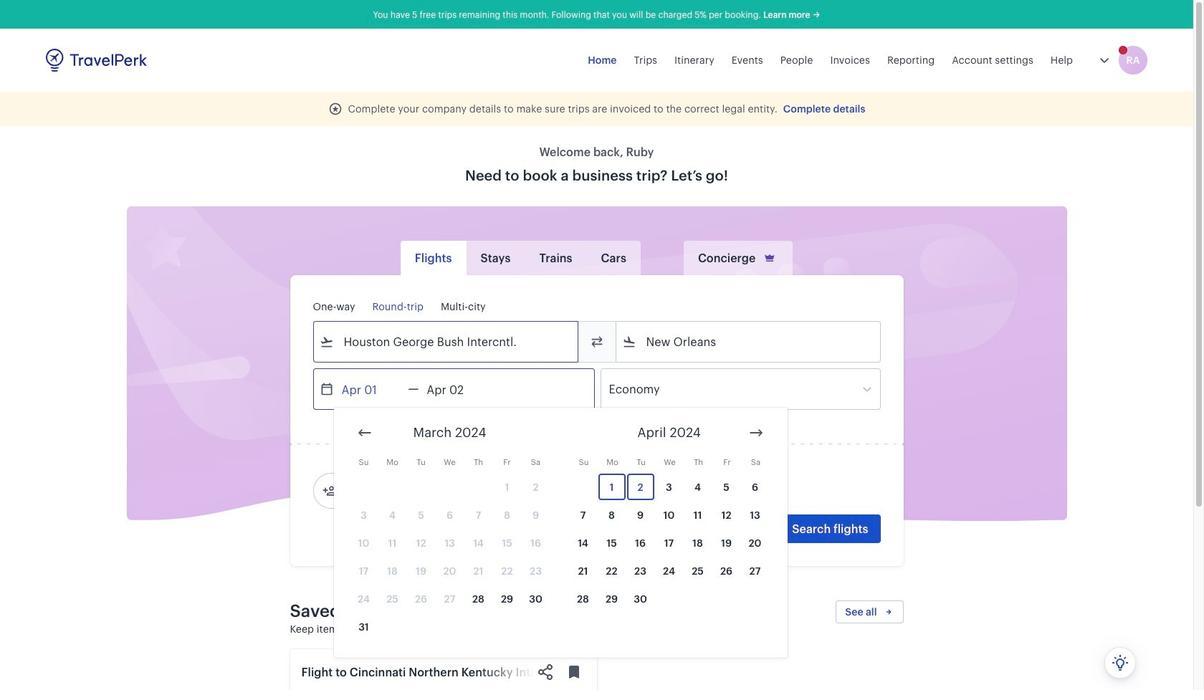 Task type: vqa. For each thing, say whether or not it's contained in the screenshot.
Depart text box
yes



Task type: describe. For each thing, give the bounding box(es) containing it.
choose monday, april 22, 2024 as your check-in date. it's available. image
[[599, 558, 626, 585]]

calendar application
[[334, 408, 1205, 658]]

move forward to switch to the next month. image
[[748, 425, 765, 442]]

choose saturday, april 6, 2024 as your check-in date. it's available. image
[[742, 474, 769, 501]]

choose monday, april 8, 2024 as your check-in date. it's available. image
[[599, 502, 626, 529]]

choose thursday, april 4, 2024 as your check-in date. it's available. image
[[685, 474, 712, 501]]

choose friday, april 12, 2024 as your check-in date. it's available. image
[[713, 502, 741, 529]]

selected as end date. tuesday, april 2, 2024 image
[[627, 474, 654, 501]]

choose friday, april 19, 2024 as your check-in date. it's available. image
[[713, 530, 741, 557]]

choose thursday, april 25, 2024 as your check-in date. it's available. image
[[685, 558, 712, 585]]

choose friday, april 26, 2024 as your check-in date. it's available. image
[[713, 558, 741, 585]]

choose saturday, april 13, 2024 as your check-in date. it's available. image
[[742, 502, 769, 529]]

choose tuesday, april 16, 2024 as your check-in date. it's available. image
[[627, 530, 654, 557]]

selected as start date. monday, april 1, 2024 image
[[599, 474, 626, 501]]

choose tuesday, april 9, 2024 as your check-in date. it's available. image
[[627, 502, 654, 529]]

choose monday, april 29, 2024 as your check-in date. it's available. image
[[599, 586, 626, 613]]

choose saturday, april 20, 2024 as your check-in date. it's available. image
[[742, 530, 769, 557]]

choose thursday, april 18, 2024 as your check-in date. it's available. image
[[685, 530, 712, 557]]

choose friday, april 5, 2024 as your check-in date. it's available. image
[[713, 474, 741, 501]]



Task type: locate. For each thing, give the bounding box(es) containing it.
choose wednesday, april 17, 2024 as your check-in date. it's available. image
[[656, 530, 683, 557]]

choose saturday, april 27, 2024 as your check-in date. it's available. image
[[742, 558, 769, 585]]

choose tuesday, april 30, 2024 as your check-in date. it's available. image
[[627, 586, 654, 613]]

move backward to switch to the previous month. image
[[356, 425, 373, 442]]

choose wednesday, april 10, 2024 as your check-in date. it's available. image
[[656, 502, 683, 529]]

choose wednesday, april 3, 2024 as your check-in date. it's available. image
[[656, 474, 683, 501]]

To search field
[[637, 331, 862, 354]]

choose wednesday, april 24, 2024 as your check-in date. it's available. image
[[656, 558, 683, 585]]

choose tuesday, april 23, 2024 as your check-in date. it's available. image
[[627, 558, 654, 585]]

Return text field
[[419, 369, 494, 410]]

Add first traveler search field
[[337, 480, 486, 503]]

choose monday, april 15, 2024 as your check-in date. it's available. image
[[599, 530, 626, 557]]

Depart text field
[[334, 369, 408, 410]]

choose thursday, april 11, 2024 as your check-in date. it's available. image
[[685, 502, 712, 529]]

From search field
[[334, 331, 559, 354]]



